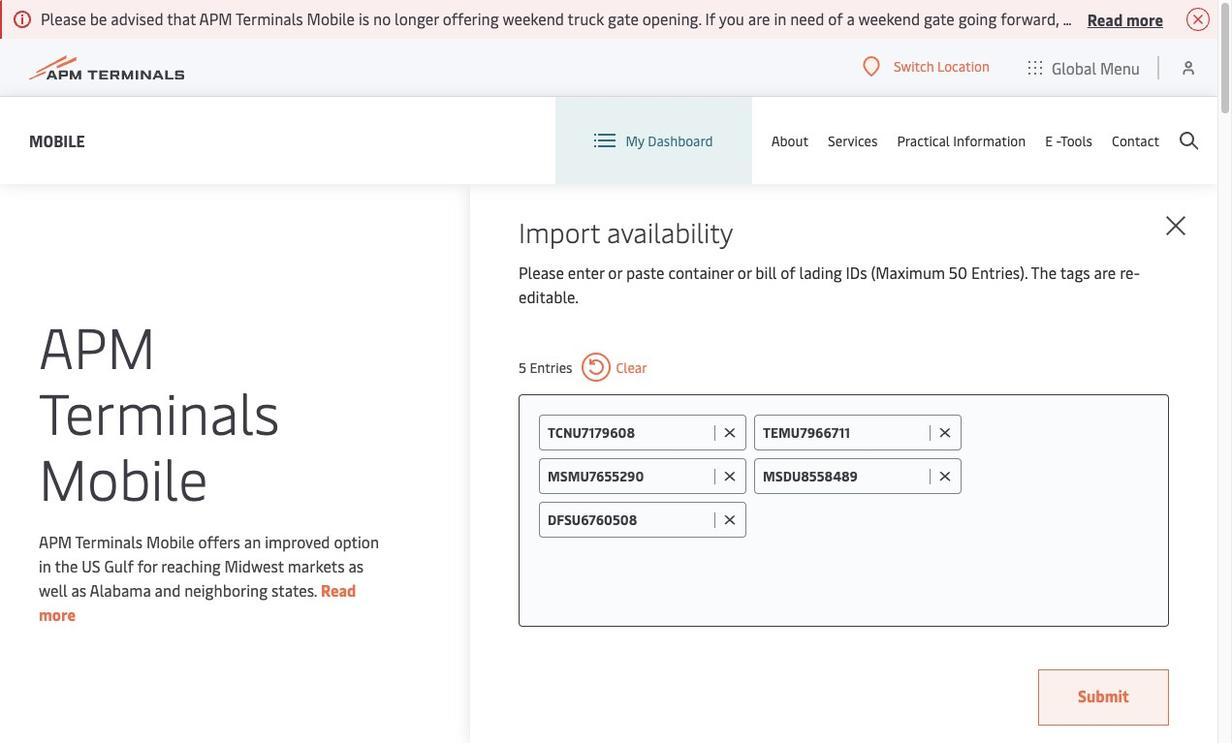 Task type: describe. For each thing, give the bounding box(es) containing it.
truck
[[568, 8, 605, 29]]

about button
[[772, 97, 809, 184]]

my
[[626, 131, 645, 150]]

contact button
[[1113, 97, 1160, 184]]

container
[[669, 262, 734, 283]]

apm for apm terminals mobile offers an improved option in the us gulf for reaching midwest markets as well as alabama and neighboring states.
[[39, 531, 72, 552]]

2 weekend from the left
[[859, 8, 921, 29]]

editable.
[[519, 286, 579, 307]]

reaching
[[161, 555, 221, 577]]

(maximum
[[872, 262, 946, 283]]

0 horizontal spatial as
[[71, 580, 87, 601]]

1 weekend from the left
[[503, 8, 564, 29]]

-
[[1057, 131, 1061, 150]]

50
[[949, 262, 968, 283]]

availability
[[607, 213, 734, 250]]

read more button
[[1088, 7, 1164, 31]]

offering
[[443, 8, 499, 29]]

for
[[137, 555, 158, 577]]

states.
[[272, 580, 317, 601]]

0 vertical spatial in
[[774, 8, 787, 29]]

1 horizontal spatial as
[[349, 555, 364, 577]]

mobile link
[[29, 129, 85, 153]]

0 vertical spatial terminals
[[236, 8, 303, 29]]

that
[[167, 8, 196, 29]]

please be advised that apm terminals mobile is no longer offering weekend truck gate opening. if you are in need of a weekend gate going forward, please email
[[41, 8, 1154, 29]]

please for please enter or paste container or bill of lading ids (maximum 50 entries). the tags are re- editable.
[[519, 262, 564, 283]]

tags
[[1061, 262, 1091, 283]]

midwest
[[225, 555, 284, 577]]

re-
[[1121, 262, 1141, 283]]

and
[[155, 580, 181, 601]]

paste
[[627, 262, 665, 283]]

mobile inside apm terminals mobile offers an improved option in the us gulf for reaching midwest markets as well as alabama and neighboring states.
[[147, 531, 195, 552]]

entries).
[[972, 262, 1028, 283]]

please enter or paste container or bill of lading ids (maximum 50 entries). the tags are re- editable.
[[519, 262, 1141, 307]]

an
[[244, 531, 261, 552]]

dashboard
[[648, 131, 714, 150]]

apm terminals mobile
[[39, 307, 280, 516]]

the
[[55, 555, 78, 577]]

2 gate from the left
[[924, 8, 955, 29]]

1 vertical spatial entered id text field
[[763, 468, 925, 486]]

longer
[[395, 8, 439, 29]]

more for read more link on the left of the page
[[39, 604, 76, 625]]

forward,
[[1001, 8, 1060, 29]]

opening.
[[643, 8, 702, 29]]

5
[[519, 358, 527, 377]]

a
[[847, 8, 855, 29]]

Type or paste your IDs here text field
[[755, 502, 1149, 537]]

menu
[[1101, 57, 1141, 78]]

is
[[359, 8, 370, 29]]

my dashboard
[[626, 131, 714, 150]]

more for read more button at the top right
[[1127, 8, 1164, 30]]

my dashboard button
[[595, 97, 714, 184]]

practical information button
[[898, 97, 1027, 184]]

need
[[791, 8, 825, 29]]

terminals for apm terminals mobile offers an improved option in the us gulf for reaching midwest markets as well as alabama and neighboring states.
[[75, 531, 143, 552]]

contact
[[1113, 131, 1160, 150]]

2 vertical spatial entered id text field
[[548, 511, 710, 530]]

of inside please enter or paste container or bill of lading ids (maximum 50 entries). the tags are re- editable.
[[781, 262, 796, 283]]

clear
[[616, 358, 648, 377]]

switch location
[[894, 57, 990, 76]]

read more link
[[39, 580, 356, 625]]

1 vertical spatial entered id text field
[[548, 468, 710, 486]]

global menu
[[1052, 57, 1141, 78]]

e -tools button
[[1046, 97, 1093, 184]]

entries
[[530, 358, 573, 377]]

markets
[[288, 555, 345, 577]]

import availability
[[519, 213, 734, 250]]

0 horizontal spatial entered id text field
[[548, 424, 710, 442]]

tools
[[1061, 131, 1093, 150]]



Task type: locate. For each thing, give the bounding box(es) containing it.
gulf
[[104, 555, 134, 577]]

us
[[82, 555, 101, 577]]

5 entries
[[519, 358, 573, 377]]

switch location button
[[863, 56, 990, 77]]

1 horizontal spatial gate
[[924, 8, 955, 29]]

mobile inside apm terminals mobile
[[39, 439, 208, 516]]

more left close alert image in the top right of the page
[[1127, 8, 1164, 30]]

practical information
[[898, 131, 1027, 150]]

0 horizontal spatial gate
[[608, 8, 639, 29]]

1 horizontal spatial of
[[829, 8, 844, 29]]

global
[[1052, 57, 1097, 78]]

0 horizontal spatial weekend
[[503, 8, 564, 29]]

more
[[1127, 8, 1164, 30], [39, 604, 76, 625]]

are inside please enter or paste container or bill of lading ids (maximum 50 entries). the tags are re- editable.
[[1095, 262, 1117, 283]]

or right enter
[[609, 262, 623, 283]]

0 horizontal spatial of
[[781, 262, 796, 283]]

location
[[938, 57, 990, 76]]

offers
[[198, 531, 240, 552]]

1 horizontal spatial read more
[[1088, 8, 1164, 30]]

more down well
[[39, 604, 76, 625]]

going
[[959, 8, 998, 29]]

apm
[[199, 8, 232, 29], [39, 307, 156, 384], [39, 531, 72, 552]]

global menu button
[[1010, 38, 1160, 97]]

of left a
[[829, 8, 844, 29]]

services
[[828, 131, 878, 150]]

gate left going
[[924, 8, 955, 29]]

apm inside apm terminals mobile
[[39, 307, 156, 384]]

as right well
[[71, 580, 87, 601]]

0 horizontal spatial read more
[[39, 580, 356, 625]]

neighboring
[[184, 580, 268, 601]]

improved
[[265, 531, 330, 552]]

terminals
[[236, 8, 303, 29], [39, 373, 280, 450], [75, 531, 143, 552]]

close alert image
[[1187, 8, 1211, 31]]

be
[[90, 8, 107, 29]]

please left be
[[41, 8, 86, 29]]

services button
[[828, 97, 878, 184]]

alabama
[[90, 580, 151, 601]]

lading
[[800, 262, 843, 283]]

0 vertical spatial entered id text field
[[548, 424, 710, 442]]

please
[[41, 8, 86, 29], [519, 262, 564, 283]]

advised
[[111, 8, 164, 29]]

of right bill
[[781, 262, 796, 283]]

in left need
[[774, 8, 787, 29]]

1 vertical spatial as
[[71, 580, 87, 601]]

option
[[334, 531, 379, 552]]

enter
[[568, 262, 605, 283]]

practical
[[898, 131, 951, 150]]

1 vertical spatial terminals
[[39, 373, 280, 450]]

weekend left truck
[[503, 8, 564, 29]]

e -tools
[[1046, 131, 1093, 150]]

please for please be advised that apm terminals mobile is no longer offering weekend truck gate opening. if you are in need of a weekend gate going forward, please email
[[41, 8, 86, 29]]

read more
[[1088, 8, 1164, 30], [39, 580, 356, 625]]

you
[[719, 8, 745, 29]]

1 vertical spatial apm
[[39, 307, 156, 384]]

are left re-
[[1095, 262, 1117, 283]]

read
[[1088, 8, 1124, 30], [321, 580, 356, 601]]

are
[[749, 8, 771, 29], [1095, 262, 1117, 283]]

1 horizontal spatial in
[[774, 8, 787, 29]]

read for read more link on the left of the page
[[321, 580, 356, 601]]

0 vertical spatial read
[[1088, 8, 1124, 30]]

1 vertical spatial please
[[519, 262, 564, 283]]

are right you
[[749, 8, 771, 29]]

0 horizontal spatial in
[[39, 555, 51, 577]]

0 horizontal spatial read
[[321, 580, 356, 601]]

the
[[1032, 262, 1057, 283]]

read for read more button at the top right
[[1088, 8, 1124, 30]]

1 horizontal spatial or
[[738, 262, 752, 283]]

read down markets
[[321, 580, 356, 601]]

0 vertical spatial more
[[1127, 8, 1164, 30]]

2 vertical spatial apm
[[39, 531, 72, 552]]

email
[[1112, 8, 1151, 29]]

read up global menu
[[1088, 8, 1124, 30]]

switch
[[894, 57, 935, 76]]

Entered ID text field
[[548, 424, 710, 442], [763, 468, 925, 486]]

read more down reaching
[[39, 580, 356, 625]]

0 vertical spatial please
[[41, 8, 86, 29]]

0 vertical spatial entered id text field
[[763, 424, 925, 442]]

submit button
[[1039, 670, 1170, 727]]

terminals inside apm terminals mobile offers an improved option in the us gulf for reaching midwest markets as well as alabama and neighboring states.
[[75, 531, 143, 552]]

mobile
[[307, 8, 355, 29], [29, 129, 85, 151], [39, 439, 208, 516], [147, 531, 195, 552]]

in inside apm terminals mobile offers an improved option in the us gulf for reaching midwest markets as well as alabama and neighboring states.
[[39, 555, 51, 577]]

1 vertical spatial are
[[1095, 262, 1117, 283]]

well
[[39, 580, 67, 601]]

as down option
[[349, 555, 364, 577]]

read inside button
[[1088, 8, 1124, 30]]

1 horizontal spatial are
[[1095, 262, 1117, 283]]

1 vertical spatial in
[[39, 555, 51, 577]]

2 or from the left
[[738, 262, 752, 283]]

apm terminals mobile offers an improved option in the us gulf for reaching midwest markets as well as alabama and neighboring states.
[[39, 531, 379, 601]]

no
[[373, 8, 391, 29]]

0 vertical spatial apm
[[199, 8, 232, 29]]

information
[[954, 131, 1027, 150]]

read more for read more link on the left of the page
[[39, 580, 356, 625]]

in
[[774, 8, 787, 29], [39, 555, 51, 577]]

2 vertical spatial terminals
[[75, 531, 143, 552]]

1 horizontal spatial weekend
[[859, 8, 921, 29]]

please
[[1064, 8, 1109, 29]]

1 horizontal spatial entered id text field
[[763, 468, 925, 486]]

Entered ID text field
[[763, 424, 925, 442], [548, 468, 710, 486], [548, 511, 710, 530]]

ids
[[846, 262, 868, 283]]

or left bill
[[738, 262, 752, 283]]

1 horizontal spatial please
[[519, 262, 564, 283]]

0 vertical spatial as
[[349, 555, 364, 577]]

please inside please enter or paste container or bill of lading ids (maximum 50 entries). the tags are re- editable.
[[519, 262, 564, 283]]

terminals for apm terminals mobile
[[39, 373, 280, 450]]

1 vertical spatial of
[[781, 262, 796, 283]]

0 horizontal spatial are
[[749, 8, 771, 29]]

bill
[[756, 262, 777, 283]]

weekend right a
[[859, 8, 921, 29]]

1 gate from the left
[[608, 8, 639, 29]]

in left the
[[39, 555, 51, 577]]

0 vertical spatial are
[[749, 8, 771, 29]]

1 or from the left
[[609, 262, 623, 283]]

submit
[[1079, 686, 1130, 707]]

1 horizontal spatial more
[[1127, 8, 1164, 30]]

please up editable.
[[519, 262, 564, 283]]

gate right truck
[[608, 8, 639, 29]]

more inside button
[[1127, 8, 1164, 30]]

read more for read more button at the top right
[[1088, 8, 1164, 30]]

import
[[519, 213, 600, 250]]

0 vertical spatial read more
[[1088, 8, 1164, 30]]

1 vertical spatial more
[[39, 604, 76, 625]]

0 horizontal spatial please
[[41, 8, 86, 29]]

about
[[772, 131, 809, 150]]

apm for apm terminals mobile
[[39, 307, 156, 384]]

1 vertical spatial read more
[[39, 580, 356, 625]]

1 horizontal spatial read
[[1088, 8, 1124, 30]]

e
[[1046, 131, 1054, 150]]

read more up menu
[[1088, 8, 1164, 30]]

if
[[706, 8, 716, 29]]

gate
[[608, 8, 639, 29], [924, 8, 955, 29]]

1 vertical spatial read
[[321, 580, 356, 601]]

weekend
[[503, 8, 564, 29], [859, 8, 921, 29]]

0 vertical spatial of
[[829, 8, 844, 29]]

or
[[609, 262, 623, 283], [738, 262, 752, 283]]

0 horizontal spatial more
[[39, 604, 76, 625]]

0 horizontal spatial or
[[609, 262, 623, 283]]

apm inside apm terminals mobile offers an improved option in the us gulf for reaching midwest markets as well as alabama and neighboring states.
[[39, 531, 72, 552]]

clear button
[[582, 353, 648, 382]]

as
[[349, 555, 364, 577], [71, 580, 87, 601]]



Task type: vqa. For each thing, say whether or not it's contained in the screenshot.
Solar
no



